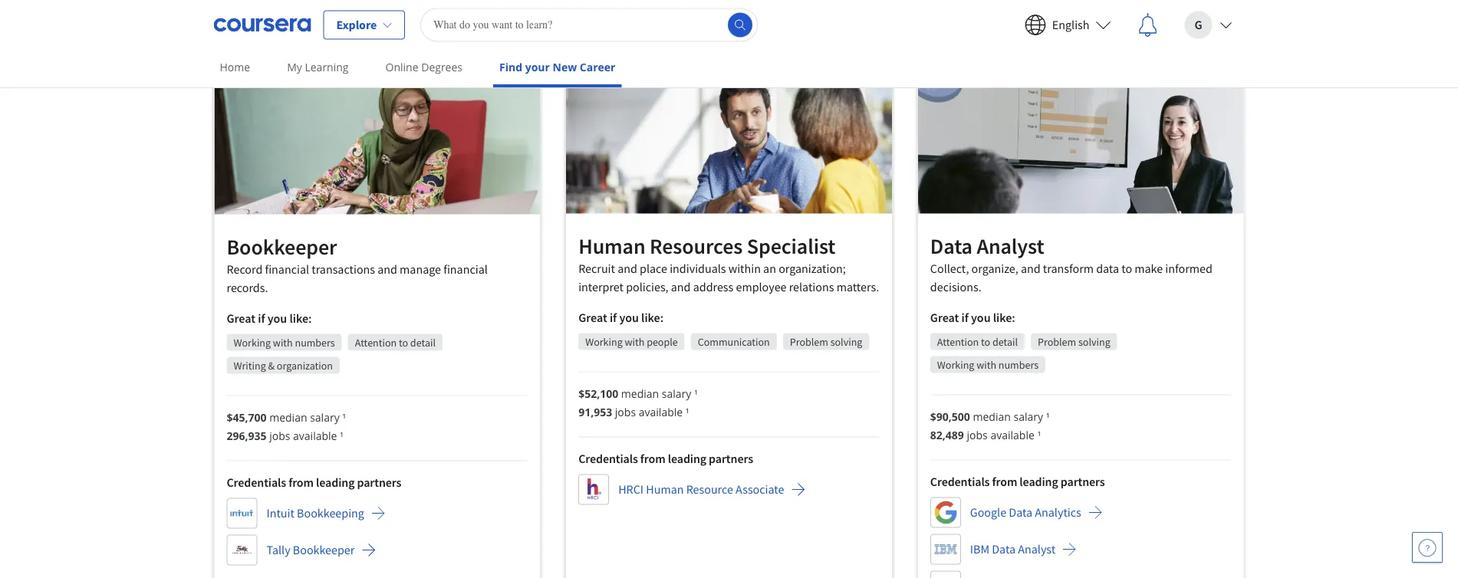 Task type: vqa. For each thing, say whether or not it's contained in the screenshot.
2nd Article from right
no



Task type: locate. For each thing, give the bounding box(es) containing it.
problem down transform
[[1038, 335, 1077, 349]]

1 vertical spatial data
[[1009, 505, 1033, 521]]

like: up organization
[[290, 311, 312, 326]]

and for data analyst
[[1021, 261, 1041, 276]]

296,935
[[227, 429, 267, 443]]

1 horizontal spatial problem
[[1038, 335, 1077, 349]]

1 horizontal spatial credentials
[[579, 451, 638, 467]]

intuit
[[267, 506, 295, 521]]

1 horizontal spatial working
[[586, 335, 623, 349]]

jobs right 82,489
[[967, 428, 988, 443]]

median inside "$45,700 median salary ¹ 296,935 jobs available ¹"
[[269, 410, 307, 425]]

great for human resources specialist
[[579, 310, 608, 326]]

0 vertical spatial analyst
[[771, 19, 809, 34]]

if for analyst
[[962, 310, 969, 326]]

1 vertical spatial analyst
[[977, 232, 1045, 259]]

solving down "data"
[[1079, 335, 1111, 349]]

and right "organize,"
[[1021, 261, 1041, 276]]

median
[[621, 387, 659, 401], [973, 410, 1011, 424], [269, 410, 307, 425]]

great for data analyst
[[931, 310, 960, 326]]

hrci human resource associate link
[[579, 475, 806, 505]]

credentials from leading partners up google data analytics "link"
[[931, 474, 1106, 490]]

bookkeeper
[[227, 233, 337, 260], [293, 543, 355, 558]]

median right "$90,500" on the right bottom of page
[[973, 410, 1011, 424]]

writing
[[234, 359, 266, 372]]

credentials up "google"
[[931, 474, 990, 490]]

with for resources
[[625, 335, 645, 349]]

if
[[962, 310, 969, 326], [610, 310, 617, 326], [258, 311, 265, 326]]

if for resources
[[610, 310, 617, 326]]

like: up people
[[642, 310, 664, 326]]

partners up resource
[[709, 451, 754, 467]]

1 horizontal spatial like:
[[642, 310, 664, 326]]

from up google data analytics "link"
[[993, 474, 1018, 490]]

1 horizontal spatial you
[[620, 310, 639, 326]]

my learning link
[[281, 50, 355, 84]]

leading up hrci human resource associate link on the bottom
[[668, 451, 707, 467]]

data inside "link"
[[1009, 505, 1033, 521]]

employee
[[736, 280, 787, 295]]

What do you want to learn? text field
[[421, 8, 758, 42]]

2 horizontal spatial credentials
[[931, 474, 990, 490]]

problem
[[1038, 335, 1077, 349], [790, 335, 829, 349]]

analyst up "organize,"
[[977, 232, 1045, 259]]

0 horizontal spatial credentials
[[227, 475, 286, 491]]

you down records.
[[268, 311, 287, 326]]

2 horizontal spatial available
[[991, 428, 1035, 443]]

leading up bookkeeping
[[316, 475, 355, 491]]

$90,500 median salary ¹ 82,489 jobs available ¹
[[931, 410, 1050, 443]]

credentials
[[579, 451, 638, 467], [931, 474, 990, 490], [227, 475, 286, 491]]

median inside $90,500 median salary ¹ 82,489 jobs available ¹
[[973, 410, 1011, 424]]

2 horizontal spatial if
[[962, 310, 969, 326]]

0 horizontal spatial partners
[[357, 475, 402, 491]]

salary inside "$45,700 median salary ¹ 296,935 jobs available ¹"
[[310, 410, 340, 425]]

available right 82,489
[[991, 428, 1035, 443]]

0 horizontal spatial if
[[258, 311, 265, 326]]

like: for resources
[[642, 310, 664, 326]]

numbers up $90,500 median salary ¹ 82,489 jobs available ¹
[[999, 358, 1039, 372]]

detail down "organize,"
[[993, 335, 1018, 349]]

credentials from leading partners up intuit bookkeeping at left bottom
[[227, 475, 402, 491]]

partners up the analytics
[[1061, 474, 1106, 490]]

from up intuit bookkeeping link
[[289, 475, 314, 491]]

0 horizontal spatial working
[[234, 336, 271, 349]]

credentials for record
[[227, 475, 286, 491]]

like:
[[994, 310, 1016, 326], [642, 310, 664, 326], [290, 311, 312, 326]]

if up working with people
[[610, 310, 617, 326]]

address
[[694, 280, 734, 295]]

data up collect,
[[931, 232, 973, 259]]

like: down "organize,"
[[994, 310, 1016, 326]]

credentials from leading partners for financial
[[227, 475, 402, 491]]

credentials from leading partners up hrci human resource associate link on the bottom
[[579, 451, 754, 467]]

data for google
[[1009, 505, 1033, 521]]

if down records.
[[258, 311, 265, 326]]

jobs inside "$45,700 median salary ¹ 296,935 jobs available ¹"
[[269, 429, 290, 443]]

1 horizontal spatial financial
[[444, 262, 488, 277]]

online
[[386, 60, 419, 74]]

working with numbers up writing & organization at the bottom of the page
[[234, 336, 335, 349]]

0 horizontal spatial salary
[[310, 410, 340, 425]]

0 horizontal spatial financial
[[265, 262, 309, 277]]

median right $45,700
[[269, 410, 307, 425]]

leading for financial
[[316, 475, 355, 491]]

hrci
[[619, 482, 644, 498]]

&
[[268, 359, 275, 372]]

resource
[[687, 482, 734, 498]]

2 horizontal spatial jobs
[[967, 428, 988, 443]]

tally bookkeeper link
[[227, 535, 376, 566]]

0 horizontal spatial human
[[579, 232, 646, 259]]

median right $52,100
[[621, 387, 659, 401]]

great for bookkeeper
[[227, 311, 256, 326]]

g
[[1195, 17, 1203, 33]]

available
[[639, 405, 683, 420], [991, 428, 1035, 443], [293, 429, 337, 443]]

problem solving
[[1038, 335, 1111, 349], [790, 335, 863, 349]]

great if you like: down decisions.
[[931, 310, 1016, 326]]

0 horizontal spatial attention
[[355, 336, 397, 349]]

great if you like: down records.
[[227, 311, 312, 326]]

human
[[579, 232, 646, 259], [646, 482, 684, 498]]

salary for specialist
[[662, 387, 692, 401]]

working up "$90,500" on the right bottom of page
[[938, 358, 975, 372]]

1 horizontal spatial attention
[[938, 335, 979, 349]]

2 horizontal spatial you
[[972, 310, 991, 326]]

from up 'hrci'
[[641, 451, 666, 467]]

human inside human resources specialist recruit and place individuals within an organization; interpret policies, and address employee relations matters.
[[579, 232, 646, 259]]

matters.
[[837, 280, 880, 295]]

data
[[1097, 261, 1120, 276]]

2 horizontal spatial to
[[1122, 261, 1133, 276]]

attention to detail
[[938, 335, 1018, 349], [355, 336, 436, 349]]

analyst down the 'google data analytics'
[[1019, 542, 1056, 557]]

leading for collect,
[[1020, 474, 1059, 490]]

2 horizontal spatial median
[[973, 410, 1011, 424]]

credentials for resources
[[579, 451, 638, 467]]

data for ibm
[[993, 542, 1016, 557]]

numbers up organization
[[295, 336, 335, 349]]

0 vertical spatial numbers
[[295, 336, 335, 349]]

1 horizontal spatial great
[[579, 310, 608, 326]]

you
[[972, 310, 991, 326], [620, 310, 639, 326], [268, 311, 287, 326]]

jobs inside $52,100 median salary ¹ 91,953 jobs available ¹
[[615, 405, 636, 420]]

2 horizontal spatial great if you like:
[[931, 310, 1016, 326]]

an
[[764, 261, 777, 277]]

human up recruit
[[579, 232, 646, 259]]

1 horizontal spatial median
[[621, 387, 659, 401]]

0 horizontal spatial median
[[269, 410, 307, 425]]

2 horizontal spatial with
[[977, 358, 997, 372]]

problem down relations
[[790, 335, 829, 349]]

analyst
[[771, 19, 809, 34], [977, 232, 1045, 259], [1019, 542, 1056, 557]]

1 horizontal spatial available
[[639, 405, 683, 420]]

available right 296,935
[[293, 429, 337, 443]]

0 horizontal spatial from
[[289, 475, 314, 491]]

problem solving down transform
[[1038, 335, 1111, 349]]

1 horizontal spatial solving
[[1079, 335, 1111, 349]]

and inside bookkeeper record financial transactions and manage financial records.
[[378, 262, 397, 277]]

financial right the manage
[[444, 262, 488, 277]]

partners
[[709, 451, 754, 467], [1061, 474, 1106, 490], [357, 475, 402, 491]]

bookkeeper record financial transactions and manage financial records.
[[227, 233, 488, 296]]

2 horizontal spatial credentials from leading partners
[[931, 474, 1106, 490]]

data
[[931, 232, 973, 259], [1009, 505, 1033, 521], [993, 542, 1016, 557]]

available inside $52,100 median salary ¹ 91,953 jobs available ¹
[[639, 405, 683, 420]]

great if you like: up working with people
[[579, 310, 664, 326]]

1 horizontal spatial with
[[625, 335, 645, 349]]

bookkeeper down bookkeeping
[[293, 543, 355, 558]]

jobs
[[615, 405, 636, 420], [967, 428, 988, 443], [269, 429, 290, 443]]

great if you like: for resources
[[579, 310, 664, 326]]

great down interpret in the left of the page
[[579, 310, 608, 326]]

1 horizontal spatial human
[[646, 482, 684, 498]]

2 horizontal spatial like:
[[994, 310, 1016, 326]]

working for resources
[[586, 335, 623, 349]]

¹
[[695, 387, 698, 401], [686, 405, 690, 420], [1047, 410, 1050, 424], [343, 410, 346, 425], [1038, 428, 1042, 443], [340, 429, 344, 443]]

data right ibm
[[993, 542, 1016, 557]]

coursera image
[[214, 13, 311, 37]]

0 horizontal spatial jobs
[[269, 429, 290, 443]]

my
[[287, 60, 302, 74]]

if down decisions.
[[962, 310, 969, 326]]

0 vertical spatial bookkeeper
[[227, 233, 337, 260]]

1 horizontal spatial leading
[[668, 451, 707, 467]]

leading for specialist
[[668, 451, 707, 467]]

0 horizontal spatial leading
[[316, 475, 355, 491]]

0 horizontal spatial like:
[[290, 311, 312, 326]]

partners up bookkeeping
[[357, 475, 402, 491]]

0 horizontal spatial great if you like:
[[227, 311, 312, 326]]

credentials for analyst
[[931, 474, 990, 490]]

0 horizontal spatial with
[[273, 336, 293, 349]]

ibm data analyst link
[[931, 534, 1078, 565]]

solving down matters.
[[831, 335, 863, 349]]

working with numbers up $90,500 median salary ¹ 82,489 jobs available ¹
[[938, 358, 1039, 372]]

credentials up 'hrci'
[[579, 451, 638, 467]]

credentials up intuit at the left of page
[[227, 475, 286, 491]]

available for financial
[[293, 429, 337, 443]]

jobs right 91,953
[[615, 405, 636, 420]]

great down records.
[[227, 311, 256, 326]]

1 horizontal spatial if
[[610, 310, 617, 326]]

jobs inside $90,500 median salary ¹ 82,489 jobs available ¹
[[967, 428, 988, 443]]

1 horizontal spatial attention to detail
[[938, 335, 1018, 349]]

1 horizontal spatial problem solving
[[1038, 335, 1111, 349]]

financial right the record
[[265, 262, 309, 277]]

with up $90,500 median salary ¹ 82,489 jobs available ¹
[[977, 358, 997, 372]]

leading
[[668, 451, 707, 467], [1020, 474, 1059, 490], [316, 475, 355, 491]]

1 horizontal spatial partners
[[709, 451, 754, 467]]

leading up the 'google data analytics'
[[1020, 474, 1059, 490]]

hrci human resource associate
[[619, 482, 785, 498]]

2 financial from the left
[[444, 262, 488, 277]]

2 horizontal spatial partners
[[1061, 474, 1106, 490]]

tally
[[267, 543, 291, 558]]

with up writing & organization at the bottom of the page
[[273, 336, 293, 349]]

resources
[[650, 232, 743, 259]]

google data analytics
[[971, 505, 1082, 521]]

median inside $52,100 median salary ¹ 91,953 jobs available ¹
[[621, 387, 659, 401]]

help center image
[[1419, 539, 1437, 557]]

english button
[[1013, 0, 1124, 49]]

2 horizontal spatial salary
[[1014, 410, 1044, 424]]

and down individuals
[[671, 280, 691, 295]]

to right "data"
[[1122, 261, 1133, 276]]

data right "google"
[[1009, 505, 1033, 521]]

median for analyst
[[973, 410, 1011, 424]]

0 horizontal spatial numbers
[[295, 336, 335, 349]]

detail down the manage
[[410, 336, 436, 349]]

0 vertical spatial data
[[931, 232, 973, 259]]

working up $52,100
[[586, 335, 623, 349]]

human right 'hrci'
[[646, 482, 684, 498]]

from
[[641, 451, 666, 467], [993, 474, 1018, 490], [289, 475, 314, 491]]

and for human resources specialist
[[618, 261, 638, 277]]

credentials from leading partners for collect,
[[931, 474, 1106, 490]]

you up working with people
[[620, 310, 639, 326]]

1 horizontal spatial numbers
[[999, 358, 1039, 372]]

0 horizontal spatial problem solving
[[790, 335, 863, 349]]

to down decisions.
[[982, 335, 991, 349]]

None search field
[[421, 8, 758, 42]]

0 horizontal spatial problem
[[790, 335, 829, 349]]

credentials from leading partners
[[579, 451, 754, 467], [931, 474, 1106, 490], [227, 475, 402, 491]]

1 vertical spatial working with numbers
[[938, 358, 1039, 372]]

degrees
[[421, 60, 463, 74]]

available for collect,
[[991, 428, 1035, 443]]

make
[[1135, 261, 1164, 276]]

from for record
[[289, 475, 314, 491]]

great down decisions.
[[931, 310, 960, 326]]

1 horizontal spatial from
[[641, 451, 666, 467]]

like: for record
[[290, 311, 312, 326]]

salary inside $52,100 median salary ¹ 91,953 jobs available ¹
[[662, 387, 692, 401]]

problem solving down relations
[[790, 335, 863, 349]]

you down decisions.
[[972, 310, 991, 326]]

available inside "$45,700 median salary ¹ 296,935 jobs available ¹"
[[293, 429, 337, 443]]

0 horizontal spatial great
[[227, 311, 256, 326]]

1 horizontal spatial credentials from leading partners
[[579, 451, 754, 467]]

0 vertical spatial working with numbers
[[234, 336, 335, 349]]

2 vertical spatial analyst
[[1019, 542, 1056, 557]]

analyst right 'intelligence'
[[771, 19, 809, 34]]

1 solving from the left
[[1079, 335, 1111, 349]]

available inside $90,500 median salary ¹ 82,489 jobs available ¹
[[991, 428, 1035, 443]]

records.
[[227, 280, 268, 296]]

bookkeeper up the record
[[227, 233, 337, 260]]

decisions.
[[931, 280, 982, 295]]

ibm data analyst
[[971, 542, 1056, 557]]

2 horizontal spatial great
[[931, 310, 960, 326]]

with left people
[[625, 335, 645, 349]]

1 horizontal spatial detail
[[993, 335, 1018, 349]]

1 horizontal spatial salary
[[662, 387, 692, 401]]

0 vertical spatial human
[[579, 232, 646, 259]]

2 horizontal spatial leading
[[1020, 474, 1059, 490]]

1 horizontal spatial great if you like:
[[579, 310, 664, 326]]

like: for analyst
[[994, 310, 1016, 326]]

salary inside $90,500 median salary ¹ 82,489 jobs available ¹
[[1014, 410, 1044, 424]]

0 horizontal spatial solving
[[831, 335, 863, 349]]

salary
[[662, 387, 692, 401], [1014, 410, 1044, 424], [310, 410, 340, 425]]

and inside data analyst collect, organize, and transform data to make informed decisions.
[[1021, 261, 1041, 276]]

home
[[220, 60, 250, 74]]

median for record
[[269, 410, 307, 425]]

available right 91,953
[[639, 405, 683, 420]]

to down the manage
[[399, 336, 408, 349]]

detail
[[993, 335, 1018, 349], [410, 336, 436, 349]]

working up writing
[[234, 336, 271, 349]]

2 horizontal spatial from
[[993, 474, 1018, 490]]

0 horizontal spatial working with numbers
[[234, 336, 335, 349]]

0 horizontal spatial available
[[293, 429, 337, 443]]

and left the manage
[[378, 262, 397, 277]]

0 horizontal spatial credentials from leading partners
[[227, 475, 402, 491]]

jobs right 296,935
[[269, 429, 290, 443]]

0 horizontal spatial you
[[268, 311, 287, 326]]

organization;
[[779, 261, 846, 277]]

2 vertical spatial data
[[993, 542, 1016, 557]]

working
[[586, 335, 623, 349], [234, 336, 271, 349], [938, 358, 975, 372]]

1 horizontal spatial jobs
[[615, 405, 636, 420]]

and left the place
[[618, 261, 638, 277]]



Task type: describe. For each thing, give the bounding box(es) containing it.
learning
[[305, 60, 349, 74]]

organization
[[277, 359, 333, 372]]

tableau
[[619, 19, 659, 34]]

record
[[227, 262, 263, 277]]

interpret
[[579, 280, 624, 295]]

analyst inside tableau business intelligence analyst link
[[771, 19, 809, 34]]

manage
[[400, 262, 441, 277]]

your
[[525, 60, 550, 74]]

communication
[[698, 335, 770, 349]]

0 horizontal spatial detail
[[410, 336, 436, 349]]

g button
[[1173, 0, 1245, 49]]

1 vertical spatial numbers
[[999, 358, 1039, 372]]

collect,
[[931, 261, 970, 276]]

specialist
[[747, 232, 836, 259]]

analyst inside ibm data analyst link
[[1019, 542, 1056, 557]]

82,489
[[931, 428, 965, 443]]

1 financial from the left
[[265, 262, 309, 277]]

intelligence
[[709, 19, 769, 34]]

tableau business intelligence analyst link
[[579, 11, 830, 42]]

data analyst image
[[918, 80, 1244, 214]]

available for specialist
[[639, 405, 683, 420]]

1 problem solving from the left
[[1038, 335, 1111, 349]]

to inside data analyst collect, organize, and transform data to make informed decisions.
[[1122, 261, 1133, 276]]

jobs for record
[[269, 429, 290, 443]]

0 horizontal spatial attention to detail
[[355, 336, 436, 349]]

great if you like: for analyst
[[931, 310, 1016, 326]]

google data analytics link
[[931, 497, 1103, 528]]

analyst inside data analyst collect, organize, and transform data to make informed decisions.
[[977, 232, 1045, 259]]

$45,700
[[227, 410, 267, 425]]

new
[[553, 60, 577, 74]]

$52,100 median salary ¹ 91,953 jobs available ¹
[[579, 387, 698, 420]]

within
[[729, 261, 761, 277]]

career
[[580, 60, 616, 74]]

and for bookkeeper
[[378, 262, 397, 277]]

2 problem solving from the left
[[790, 335, 863, 349]]

jobs for analyst
[[967, 428, 988, 443]]

working with people
[[586, 335, 678, 349]]

intuit bookkeeping
[[267, 506, 364, 521]]

tally bookkeeper
[[267, 543, 355, 558]]

1 horizontal spatial working with numbers
[[938, 358, 1039, 372]]

median for resources
[[621, 387, 659, 401]]

informed
[[1166, 261, 1213, 276]]

bookkeeping
[[297, 506, 364, 521]]

transactions
[[312, 262, 375, 277]]

analytics
[[1036, 505, 1082, 521]]

business
[[662, 19, 707, 34]]

partners for financial
[[357, 475, 402, 491]]

you for record
[[268, 311, 287, 326]]

bookkeeper inside bookkeeper record financial transactions and manage financial records.
[[227, 233, 337, 260]]

$52,100
[[579, 387, 619, 401]]

$45,700 median salary ¹ 296,935 jobs available ¹
[[227, 410, 346, 443]]

find
[[500, 60, 523, 74]]

partners for specialist
[[709, 451, 754, 467]]

2 problem from the left
[[790, 335, 829, 349]]

working for record
[[234, 336, 271, 349]]

data inside data analyst collect, organize, and transform data to make informed decisions.
[[931, 232, 973, 259]]

1 vertical spatial bookkeeper
[[293, 543, 355, 558]]

human resources specialist recruit and place individuals within an organization; interpret policies, and address employee relations matters.
[[579, 232, 880, 295]]

people
[[647, 335, 678, 349]]

data analyst collect, organize, and transform data to make informed decisions.
[[931, 232, 1213, 295]]

jobs for resources
[[615, 405, 636, 420]]

you for analyst
[[972, 310, 991, 326]]

find your new career
[[500, 60, 616, 74]]

tableau business intelligence analyst
[[619, 19, 809, 34]]

home link
[[214, 50, 256, 84]]

with for record
[[273, 336, 293, 349]]

recruit
[[579, 261, 615, 277]]

ibm
[[971, 542, 990, 557]]

associate
[[736, 482, 785, 498]]

bookkeeper image
[[214, 80, 540, 214]]

salary for collect,
[[1014, 410, 1044, 424]]

transform
[[1044, 261, 1094, 276]]

english
[[1053, 17, 1090, 33]]

explore
[[337, 17, 377, 33]]

individuals
[[670, 261, 726, 277]]

online degrees
[[386, 60, 463, 74]]

1 problem from the left
[[1038, 335, 1077, 349]]

$90,500
[[931, 410, 971, 424]]

from for analyst
[[993, 474, 1018, 490]]

online degrees link
[[380, 50, 469, 84]]

if for record
[[258, 311, 265, 326]]

google
[[971, 505, 1007, 521]]

partners for collect,
[[1061, 474, 1106, 490]]

credentials from leading partners for specialist
[[579, 451, 754, 467]]

organize,
[[972, 261, 1019, 276]]

2 horizontal spatial working
[[938, 358, 975, 372]]

intuit bookkeeping link
[[227, 498, 386, 529]]

great if you like: for record
[[227, 311, 312, 326]]

writing & organization
[[234, 359, 333, 372]]

salary for financial
[[310, 410, 340, 425]]

1 horizontal spatial to
[[982, 335, 991, 349]]

place
[[640, 261, 668, 277]]

explore button
[[323, 10, 405, 40]]

my learning
[[287, 60, 349, 74]]

you for resources
[[620, 310, 639, 326]]

91,953
[[579, 405, 613, 420]]

1 vertical spatial human
[[646, 482, 684, 498]]

policies,
[[626, 280, 669, 295]]

relations
[[789, 280, 835, 295]]

2 solving from the left
[[831, 335, 863, 349]]

0 horizontal spatial to
[[399, 336, 408, 349]]

find your new career link
[[493, 50, 622, 87]]

from for resources
[[641, 451, 666, 467]]



